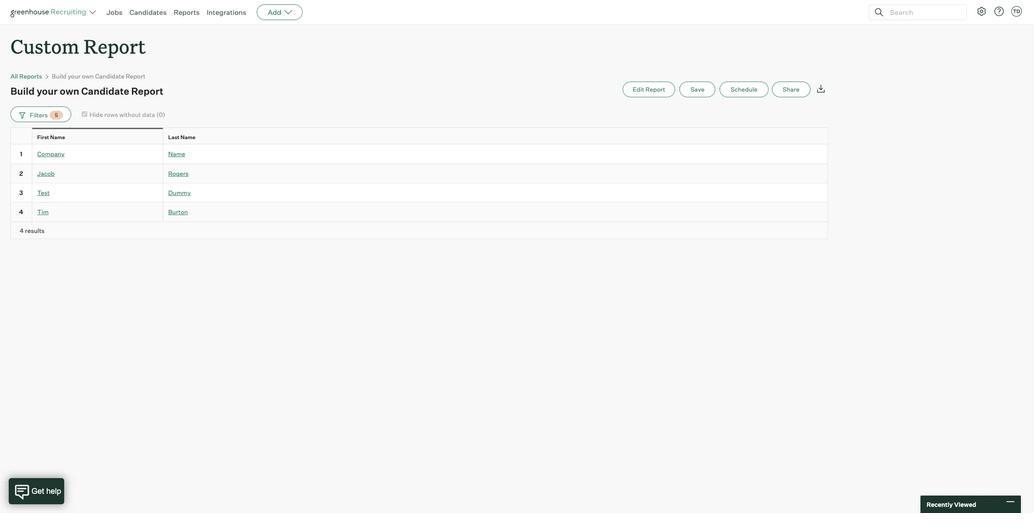 Task type: vqa. For each thing, say whether or not it's contained in the screenshot.
manage related to businesses
no



Task type: describe. For each thing, give the bounding box(es) containing it.
4 cell
[[10, 203, 32, 222]]

row group containing 1
[[10, 145, 828, 222]]

tim
[[37, 209, 49, 216]]

0 vertical spatial build your own candidate report
[[52, 73, 145, 80]]

2
[[19, 170, 23, 177]]

dummy link
[[168, 189, 191, 197]]

1 vertical spatial your
[[37, 85, 58, 97]]

first name
[[37, 134, 65, 141]]

add
[[268, 8, 281, 17]]

company
[[37, 150, 65, 158]]

burton link
[[168, 209, 188, 216]]

1 vertical spatial candidate
[[81, 85, 129, 97]]

(0)
[[156, 111, 165, 118]]

all
[[10, 73, 18, 80]]

download image
[[816, 83, 826, 94]]

table containing 1
[[10, 128, 828, 239]]

candidates
[[129, 8, 167, 17]]

1 vertical spatial build your own candidate report
[[10, 85, 163, 97]]

reports link
[[174, 8, 200, 17]]

0 horizontal spatial own
[[60, 85, 79, 97]]

save and schedule this report to revisit it! element
[[680, 82, 720, 97]]

1 cell
[[10, 145, 32, 164]]

td button
[[1010, 4, 1024, 18]]

td
[[1013, 8, 1020, 14]]

recently viewed
[[927, 501, 976, 509]]

burton
[[168, 209, 188, 216]]

without
[[119, 111, 141, 118]]

last name
[[168, 134, 196, 141]]

3
[[19, 189, 23, 197]]

report right "edit"
[[646, 86, 665, 93]]

1
[[20, 150, 22, 158]]

first name column header
[[32, 128, 165, 147]]

save button
[[680, 82, 715, 97]]

integrations link
[[207, 8, 246, 17]]

Hide rows without data (0) checkbox
[[82, 111, 87, 117]]

edit report
[[633, 86, 665, 93]]

schedule
[[731, 86, 757, 93]]

0 vertical spatial your
[[68, 73, 81, 80]]

4 for 4
[[19, 209, 23, 216]]

jacob
[[37, 170, 55, 177]]

greenhouse recruiting image
[[10, 7, 89, 17]]

report down jobs
[[84, 33, 146, 59]]

add button
[[257, 4, 303, 20]]

recently
[[927, 501, 953, 509]]

custom report
[[10, 33, 146, 59]]

0 vertical spatial candidate
[[95, 73, 124, 80]]

dummy
[[168, 189, 191, 197]]

hide rows without data (0)
[[89, 111, 165, 118]]

custom
[[10, 33, 79, 59]]

rogers
[[168, 170, 189, 177]]

first
[[37, 134, 49, 141]]

company link
[[37, 150, 65, 158]]

row containing 4
[[10, 203, 828, 222]]

4 for 4 results
[[20, 227, 24, 234]]

last
[[168, 134, 179, 141]]



Task type: locate. For each thing, give the bounding box(es) containing it.
candidate down build your own candidate report link
[[81, 85, 129, 97]]

own down build your own candidate report link
[[60, 85, 79, 97]]

1 vertical spatial reports
[[19, 73, 42, 80]]

1 row from the top
[[10, 128, 828, 147]]

build your own candidate report down build your own candidate report link
[[10, 85, 163, 97]]

candidates link
[[129, 8, 167, 17]]

2 row from the top
[[10, 145, 828, 164]]

1 horizontal spatial reports
[[174, 8, 200, 17]]

reports
[[174, 8, 200, 17], [19, 73, 42, 80]]

candidate up rows
[[95, 73, 124, 80]]

0 vertical spatial own
[[82, 73, 94, 80]]

4 inside 4 cell
[[19, 209, 23, 216]]

name link
[[168, 150, 185, 158]]

row containing first name
[[10, 128, 828, 147]]

build
[[52, 73, 66, 80], [10, 85, 35, 97]]

0 horizontal spatial reports
[[19, 73, 42, 80]]

save
[[691, 86, 705, 93]]

filters
[[30, 111, 48, 119]]

hide
[[89, 111, 103, 118]]

report up without
[[126, 73, 145, 80]]

test
[[37, 189, 50, 197]]

Search text field
[[888, 6, 959, 19]]

row containing 2
[[10, 164, 828, 183]]

row group
[[10, 145, 828, 222]]

td button
[[1011, 6, 1022, 17]]

0 vertical spatial reports
[[174, 8, 200, 17]]

5 row from the top
[[10, 203, 828, 222]]

edit
[[633, 86, 644, 93]]

row containing 3
[[10, 183, 828, 203]]

jobs
[[107, 8, 123, 17]]

4 left results
[[20, 227, 24, 234]]

integrations
[[207, 8, 246, 17]]

3 row from the top
[[10, 164, 828, 183]]

1 vertical spatial own
[[60, 85, 79, 97]]

your up "filters"
[[37, 85, 58, 97]]

rows
[[104, 111, 118, 118]]

all reports
[[10, 73, 42, 80]]

viewed
[[954, 501, 976, 509]]

1 horizontal spatial build
[[52, 73, 66, 80]]

1 vertical spatial 4
[[20, 227, 24, 234]]

name inside column header
[[50, 134, 65, 141]]

table
[[10, 128, 828, 239]]

own
[[82, 73, 94, 80], [60, 85, 79, 97]]

schedule button
[[720, 82, 768, 97]]

report up data
[[131, 85, 163, 97]]

1 horizontal spatial own
[[82, 73, 94, 80]]

tim link
[[37, 209, 49, 216]]

report
[[84, 33, 146, 59], [126, 73, 145, 80], [131, 85, 163, 97], [646, 86, 665, 93]]

0 vertical spatial build
[[52, 73, 66, 80]]

rogers link
[[168, 170, 189, 177]]

name inside row group
[[168, 150, 185, 158]]

reports right candidates link
[[174, 8, 200, 17]]

4 row from the top
[[10, 183, 828, 203]]

row
[[10, 128, 828, 147], [10, 145, 828, 164], [10, 164, 828, 183], [10, 183, 828, 203], [10, 203, 828, 222]]

2 cell
[[10, 164, 32, 183]]

name for last name
[[180, 134, 196, 141]]

build down the all reports link
[[10, 85, 35, 97]]

4
[[19, 209, 23, 216], [20, 227, 24, 234]]

name down last
[[168, 150, 185, 158]]

row containing 1
[[10, 145, 828, 164]]

column header
[[10, 128, 34, 147]]

name for first name
[[50, 134, 65, 141]]

build your own candidate report link
[[52, 73, 145, 80]]

edit report link
[[623, 82, 675, 97]]

all reports link
[[10, 73, 42, 80]]

build right the all reports
[[52, 73, 66, 80]]

name right first
[[50, 134, 65, 141]]

share
[[783, 86, 800, 93]]

share button
[[772, 82, 811, 97]]

3 cell
[[10, 183, 32, 203]]

jacob link
[[37, 170, 55, 177]]

filter image
[[18, 112, 25, 119]]

4 results
[[20, 227, 45, 234]]

reports right all
[[19, 73, 42, 80]]

name right last
[[180, 134, 196, 141]]

your
[[68, 73, 81, 80], [37, 85, 58, 97]]

jobs link
[[107, 8, 123, 17]]

0 vertical spatial 4
[[19, 209, 23, 216]]

1 horizontal spatial your
[[68, 73, 81, 80]]

4 down 3 cell
[[19, 209, 23, 216]]

1 vertical spatial build
[[10, 85, 35, 97]]

own down custom report
[[82, 73, 94, 80]]

build your own candidate report down custom report
[[52, 73, 145, 80]]

your down custom report
[[68, 73, 81, 80]]

0 horizontal spatial your
[[37, 85, 58, 97]]

0 horizontal spatial build
[[10, 85, 35, 97]]

build your own candidate report
[[52, 73, 145, 80], [10, 85, 163, 97]]

candidate
[[95, 73, 124, 80], [81, 85, 129, 97]]

configure image
[[976, 6, 987, 17]]

results
[[25, 227, 45, 234]]

data
[[142, 111, 155, 118]]

5
[[55, 112, 58, 118]]

name
[[50, 134, 65, 141], [180, 134, 196, 141], [168, 150, 185, 158]]

test link
[[37, 189, 50, 197]]



